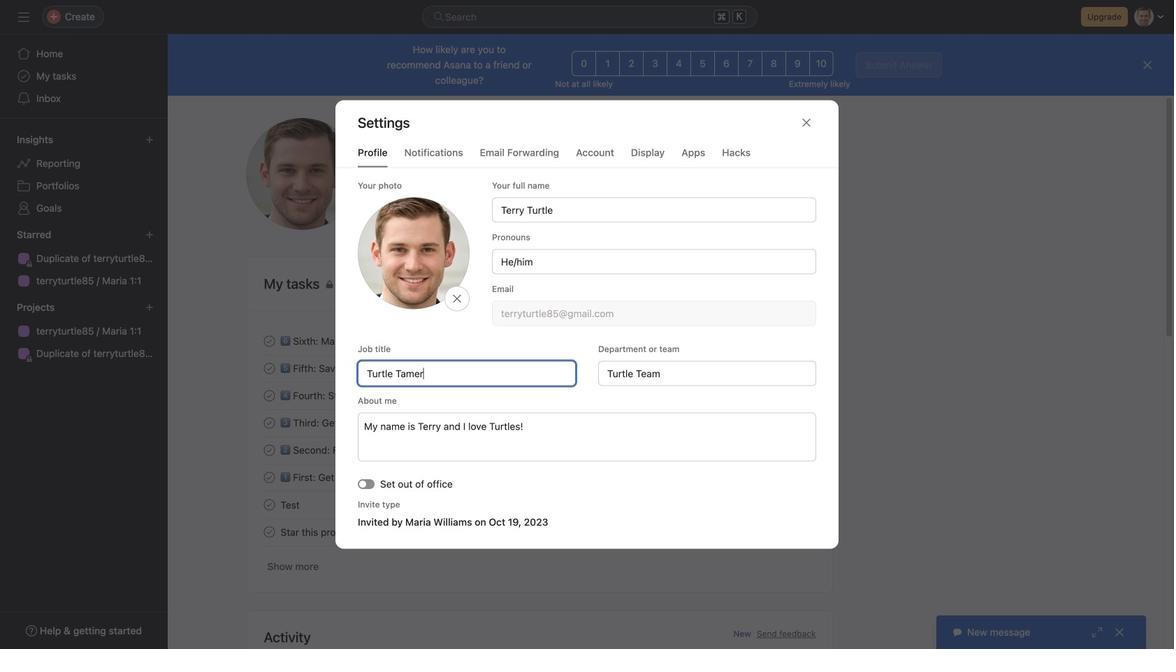 Task type: vqa. For each thing, say whether or not it's contained in the screenshot.
first Add task image from left
no



Task type: locate. For each thing, give the bounding box(es) containing it.
5 list item from the top
[[247, 437, 833, 464]]

dialog
[[336, 100, 839, 549]]

None text field
[[492, 301, 817, 326]]

3 mark complete checkbox from the top
[[261, 442, 278, 459]]

projects element
[[0, 295, 168, 368]]

upload new photo image
[[246, 118, 358, 230], [358, 198, 470, 309]]

Mark complete checkbox
[[261, 333, 278, 350], [261, 360, 278, 377], [261, 469, 278, 486], [261, 497, 278, 514]]

2 mark complete checkbox from the top
[[261, 415, 278, 432]]

1 vertical spatial mark complete image
[[261, 524, 278, 541]]

2 mark complete image from the top
[[261, 524, 278, 541]]

2 mark complete image from the top
[[261, 360, 278, 377]]

mark complete image for first list item from the top
[[261, 333, 278, 350]]

Mark complete checkbox
[[261, 388, 278, 404], [261, 415, 278, 432], [261, 442, 278, 459], [261, 524, 278, 541]]

3 mark complete checkbox from the top
[[261, 469, 278, 486]]

4 list item from the top
[[247, 410, 833, 437]]

1 list item from the top
[[247, 328, 833, 355]]

list item
[[247, 328, 833, 355], [247, 355, 833, 382], [247, 382, 833, 410], [247, 410, 833, 437], [247, 437, 833, 464]]

mark complete image for fifth list item
[[261, 442, 278, 459]]

insights element
[[0, 127, 168, 222]]

switch
[[358, 479, 375, 489]]

mark complete image
[[261, 469, 278, 486], [261, 524, 278, 541]]

1 mark complete checkbox from the top
[[261, 333, 278, 350]]

None radio
[[572, 51, 596, 76], [596, 51, 620, 76], [620, 51, 644, 76], [643, 51, 668, 76], [738, 51, 763, 76], [809, 51, 834, 76], [572, 51, 596, 76], [596, 51, 620, 76], [620, 51, 644, 76], [643, 51, 668, 76], [738, 51, 763, 76], [809, 51, 834, 76]]

hide sidebar image
[[18, 11, 29, 22]]

None text field
[[492, 198, 817, 223], [358, 361, 576, 386], [598, 361, 817, 386], [492, 198, 817, 223], [358, 361, 576, 386], [598, 361, 817, 386]]

1 mark complete image from the top
[[261, 333, 278, 350]]

3 mark complete image from the top
[[261, 388, 278, 404]]

4 mark complete image from the top
[[261, 415, 278, 432]]

5 mark complete image from the top
[[261, 442, 278, 459]]

None radio
[[667, 51, 691, 76], [691, 51, 715, 76], [714, 51, 739, 76], [762, 51, 786, 76], [786, 51, 810, 76], [667, 51, 691, 76], [691, 51, 715, 76], [714, 51, 739, 76], [762, 51, 786, 76], [786, 51, 810, 76]]

3 list item from the top
[[247, 382, 833, 410]]

option group
[[572, 51, 834, 76]]

dismiss image
[[1142, 59, 1154, 71]]

mark complete image
[[261, 333, 278, 350], [261, 360, 278, 377], [261, 388, 278, 404], [261, 415, 278, 432], [261, 442, 278, 459], [261, 497, 278, 514]]

0 vertical spatial mark complete image
[[261, 469, 278, 486]]



Task type: describe. For each thing, give the bounding box(es) containing it.
mark complete image for fourth list item from the bottom
[[261, 360, 278, 377]]

6 mark complete image from the top
[[261, 497, 278, 514]]

Third-person pronouns (e.g. she/her/hers) text field
[[492, 249, 817, 274]]

close image
[[1114, 627, 1126, 638]]

close this dialog image
[[801, 117, 812, 128]]

expand new message image
[[1092, 627, 1103, 638]]

starred element
[[0, 222, 168, 295]]

mark complete image for fourth list item
[[261, 415, 278, 432]]

remove photo image
[[452, 293, 463, 304]]

4 mark complete checkbox from the top
[[261, 497, 278, 514]]

settings tab list
[[336, 145, 839, 168]]

1 mark complete checkbox from the top
[[261, 388, 278, 404]]

mark complete image for 3rd list item from the top
[[261, 388, 278, 404]]

2 list item from the top
[[247, 355, 833, 382]]

1 mark complete image from the top
[[261, 469, 278, 486]]

2 mark complete checkbox from the top
[[261, 360, 278, 377]]

4 mark complete checkbox from the top
[[261, 524, 278, 541]]

I usually work from 9am-5pm PST. Feel free to assign me a task with a due date anytime. Also, I love dogs! text field
[[358, 413, 817, 462]]

global element
[[0, 34, 168, 118]]



